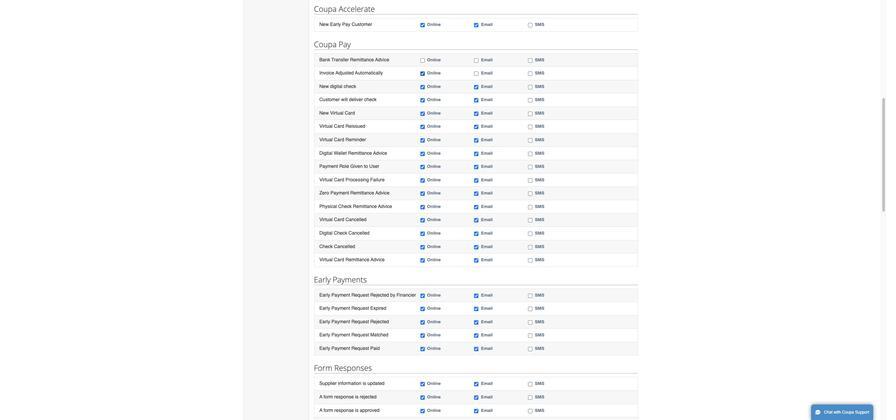 Task type: vqa. For each thing, say whether or not it's contained in the screenshot.
Add title text box
no



Task type: locate. For each thing, give the bounding box(es) containing it.
remittance up automatically
[[350, 57, 374, 62]]

17 sms from the top
[[535, 258, 545, 263]]

expired
[[370, 306, 387, 311]]

digital for digital wallet remittance advice
[[320, 150, 333, 156]]

4 email from the top
[[481, 84, 493, 89]]

remittance for card
[[346, 257, 370, 263]]

sms
[[535, 22, 545, 27], [535, 57, 545, 62], [535, 71, 545, 76], [535, 84, 545, 89], [535, 97, 545, 102], [535, 111, 545, 116], [535, 124, 545, 129], [535, 137, 545, 142], [535, 151, 545, 156], [535, 164, 545, 169], [535, 177, 545, 183], [535, 191, 545, 196], [535, 204, 545, 209], [535, 218, 545, 223], [535, 231, 545, 236], [535, 244, 545, 249], [535, 258, 545, 263], [535, 293, 545, 298], [535, 306, 545, 311], [535, 320, 545, 325], [535, 333, 545, 338], [535, 346, 545, 351], [535, 382, 545, 387], [535, 395, 545, 400], [535, 408, 545, 413]]

1 rejected from the top
[[370, 293, 389, 298]]

check down invoice adjusted automatically
[[344, 84, 356, 89]]

20 email from the top
[[481, 320, 493, 325]]

payment for early payment request rejected
[[332, 319, 350, 325]]

pay down coupa accelerate
[[342, 22, 351, 27]]

21 sms from the top
[[535, 333, 545, 338]]

0 vertical spatial rejected
[[370, 293, 389, 298]]

advice for physical check remittance advice
[[378, 204, 392, 209]]

1 a from the top
[[320, 395, 323, 400]]

7 email from the top
[[481, 124, 493, 129]]

check right the deliver
[[364, 97, 377, 102]]

10 online from the top
[[427, 164, 441, 169]]

email for customer will deliver check
[[481, 97, 493, 102]]

email for new virtual card
[[481, 111, 493, 116]]

0 vertical spatial new
[[320, 22, 329, 27]]

14 email from the top
[[481, 218, 493, 223]]

7 online from the top
[[427, 124, 441, 129]]

support
[[856, 410, 870, 415]]

1 sms from the top
[[535, 22, 545, 27]]

2 digital from the top
[[320, 231, 333, 236]]

invoice
[[320, 70, 334, 76]]

12 email from the top
[[481, 191, 493, 196]]

response up 'a form response is approved'
[[334, 395, 354, 400]]

5 sms from the top
[[535, 97, 545, 102]]

payment down early payment request expired
[[332, 319, 350, 325]]

user
[[369, 164, 379, 169]]

payment for zero payment remittance advice
[[331, 190, 349, 196]]

online for virtual card cancelled
[[427, 218, 441, 223]]

0 vertical spatial a
[[320, 395, 323, 400]]

new for new digital check
[[320, 84, 329, 89]]

payment for early payment request paid
[[332, 346, 350, 351]]

2 vertical spatial check
[[320, 244, 333, 249]]

8 online from the top
[[427, 137, 441, 142]]

1 vertical spatial cancelled
[[349, 231, 370, 236]]

check down virtual card cancelled
[[334, 231, 347, 236]]

new left digital
[[320, 84, 329, 89]]

form for a form response is approved
[[324, 408, 333, 413]]

None checkbox
[[421, 23, 425, 27], [528, 23, 533, 27], [421, 58, 425, 63], [528, 58, 533, 63], [474, 72, 479, 76], [421, 85, 425, 89], [474, 85, 479, 89], [421, 98, 425, 103], [474, 98, 479, 103], [528, 98, 533, 103], [421, 112, 425, 116], [528, 112, 533, 116], [421, 138, 425, 143], [528, 152, 533, 156], [474, 165, 479, 170], [528, 165, 533, 170], [421, 178, 425, 183], [474, 178, 479, 183], [421, 205, 425, 210], [474, 205, 479, 210], [528, 205, 533, 210], [421, 219, 425, 223], [474, 219, 479, 223], [528, 219, 533, 223], [528, 232, 533, 236], [421, 245, 425, 250], [474, 245, 479, 250], [528, 245, 533, 250], [474, 259, 479, 263], [421, 294, 425, 298], [528, 307, 533, 312], [421, 321, 425, 325], [474, 321, 479, 325], [421, 334, 425, 338], [474, 334, 479, 338], [421, 347, 425, 352], [421, 383, 425, 387], [528, 383, 533, 387], [474, 396, 479, 400], [528, 396, 533, 400], [421, 409, 425, 414], [421, 23, 425, 27], [528, 23, 533, 27], [421, 58, 425, 63], [528, 58, 533, 63], [474, 72, 479, 76], [421, 85, 425, 89], [474, 85, 479, 89], [421, 98, 425, 103], [474, 98, 479, 103], [528, 98, 533, 103], [421, 112, 425, 116], [528, 112, 533, 116], [421, 138, 425, 143], [528, 152, 533, 156], [474, 165, 479, 170], [528, 165, 533, 170], [421, 178, 425, 183], [474, 178, 479, 183], [421, 205, 425, 210], [474, 205, 479, 210], [528, 205, 533, 210], [421, 219, 425, 223], [474, 219, 479, 223], [528, 219, 533, 223], [528, 232, 533, 236], [421, 245, 425, 250], [474, 245, 479, 250], [528, 245, 533, 250], [474, 259, 479, 263], [421, 294, 425, 298], [528, 307, 533, 312], [421, 321, 425, 325], [474, 321, 479, 325], [421, 334, 425, 338], [474, 334, 479, 338], [421, 347, 425, 352], [421, 383, 425, 387], [528, 383, 533, 387], [474, 396, 479, 400], [528, 396, 533, 400], [421, 409, 425, 414]]

cancelled
[[346, 217, 367, 223], [349, 231, 370, 236], [334, 244, 355, 249]]

chat with coupa support
[[824, 410, 870, 415]]

payment up early payment request paid
[[332, 333, 350, 338]]

response down a form response is rejected
[[334, 408, 354, 413]]

advice for virtual card remittance advice
[[371, 257, 385, 263]]

remittance
[[350, 57, 374, 62], [348, 150, 372, 156], [351, 190, 374, 196], [353, 204, 377, 209], [346, 257, 370, 263]]

0 vertical spatial digital
[[320, 150, 333, 156]]

rejected for early payment request rejected
[[370, 319, 389, 325]]

pay up transfer
[[339, 39, 351, 49]]

automatically
[[355, 70, 383, 76]]

online for virtual card processing failure
[[427, 177, 441, 183]]

12 online from the top
[[427, 191, 441, 196]]

15 email from the top
[[481, 231, 493, 236]]

0 vertical spatial form
[[324, 395, 333, 400]]

5 online from the top
[[427, 97, 441, 102]]

4 request from the top
[[352, 333, 369, 338]]

1 vertical spatial form
[[324, 408, 333, 413]]

sms for early payment request paid
[[535, 346, 545, 351]]

8 email from the top
[[481, 137, 493, 142]]

new virtual card
[[320, 110, 355, 116]]

sms for early payment request matched
[[535, 333, 545, 338]]

2 a from the top
[[320, 408, 323, 413]]

11 email from the top
[[481, 177, 493, 183]]

sms for bank transfer remittance advice
[[535, 57, 545, 62]]

cancelled for virtual card cancelled
[[346, 217, 367, 223]]

2 rejected from the top
[[370, 319, 389, 325]]

19 sms from the top
[[535, 306, 545, 311]]

check
[[338, 204, 352, 209], [334, 231, 347, 236], [320, 244, 333, 249]]

chat
[[824, 410, 833, 415]]

card for reminder
[[334, 137, 344, 142]]

0 vertical spatial response
[[334, 395, 354, 400]]

1 vertical spatial a
[[320, 408, 323, 413]]

15 sms from the top
[[535, 231, 545, 236]]

cancelled for digital check cancelled
[[349, 231, 370, 236]]

virtual card reissued
[[320, 124, 365, 129]]

request
[[352, 293, 369, 298], [352, 306, 369, 311], [352, 319, 369, 325], [352, 333, 369, 338], [352, 346, 369, 351]]

coupa accelerate
[[314, 3, 375, 14]]

customer
[[352, 22, 372, 27], [320, 97, 340, 102]]

24 sms from the top
[[535, 395, 545, 400]]

online for physical check remittance advice
[[427, 204, 441, 209]]

rejected up matched
[[370, 319, 389, 325]]

form
[[314, 363, 332, 374]]

is
[[363, 381, 366, 387], [355, 395, 359, 400], [355, 408, 359, 413]]

2 response from the top
[[334, 408, 354, 413]]

customer left will on the left top of the page
[[320, 97, 340, 102]]

early left the "payments"
[[314, 274, 331, 285]]

22 sms from the top
[[535, 346, 545, 351]]

16 sms from the top
[[535, 244, 545, 249]]

24 email from the top
[[481, 395, 493, 400]]

digital
[[320, 150, 333, 156], [320, 231, 333, 236]]

payment up the "early payment request rejected"
[[332, 306, 350, 311]]

request down the "early payment request rejected"
[[352, 333, 369, 338]]

1 vertical spatial response
[[334, 408, 354, 413]]

3 new from the top
[[320, 110, 329, 116]]

13 sms from the top
[[535, 204, 545, 209]]

0 vertical spatial check
[[344, 84, 356, 89]]

22 online from the top
[[427, 346, 441, 351]]

advice
[[375, 57, 389, 62], [373, 150, 387, 156], [376, 190, 390, 196], [378, 204, 392, 209], [371, 257, 385, 263]]

2 online from the top
[[427, 57, 441, 62]]

request down early payment request matched
[[352, 346, 369, 351]]

request for early payment request expired
[[352, 306, 369, 311]]

card for remittance
[[334, 257, 344, 263]]

cancelled down digital check cancelled
[[334, 244, 355, 249]]

2 vertical spatial new
[[320, 110, 329, 116]]

request up early payment request matched
[[352, 319, 369, 325]]

request for early payment request rejected
[[352, 319, 369, 325]]

2 vertical spatial cancelled
[[334, 244, 355, 249]]

payment for early payment request expired
[[332, 306, 350, 311]]

virtual down 'new virtual card'
[[320, 124, 333, 129]]

remittance for check
[[353, 204, 377, 209]]

coupa
[[314, 3, 337, 14], [314, 39, 337, 49], [842, 410, 854, 415]]

rejected
[[360, 395, 377, 400]]

25 sms from the top
[[535, 408, 545, 413]]

1 horizontal spatial check
[[364, 97, 377, 102]]

12 sms from the top
[[535, 191, 545, 196]]

0 vertical spatial coupa
[[314, 3, 337, 14]]

17 online from the top
[[427, 258, 441, 263]]

sms for early payment request rejected
[[535, 320, 545, 325]]

early up early payment request paid
[[320, 333, 330, 338]]

card down 'new virtual card'
[[334, 124, 344, 129]]

chat with coupa support button
[[812, 405, 874, 421]]

email for zero payment remittance advice
[[481, 191, 493, 196]]

2 sms from the top
[[535, 57, 545, 62]]

remittance down processing
[[351, 190, 374, 196]]

bank transfer remittance advice
[[320, 57, 389, 62]]

physical check remittance advice
[[320, 204, 392, 209]]

virtual down virtual card reissued
[[320, 137, 333, 142]]

online for bank transfer remittance advice
[[427, 57, 441, 62]]

coupa for coupa pay
[[314, 39, 337, 49]]

early payments
[[314, 274, 367, 285]]

remittance for wallet
[[348, 150, 372, 156]]

1 digital from the top
[[320, 150, 333, 156]]

rejected left by
[[370, 293, 389, 298]]

22 email from the top
[[481, 346, 493, 351]]

virtual down check cancelled
[[320, 257, 333, 263]]

18 email from the top
[[481, 293, 493, 298]]

sms for new early pay customer
[[535, 22, 545, 27]]

10 sms from the top
[[535, 164, 545, 169]]

1 response from the top
[[334, 395, 354, 400]]

0 vertical spatial is
[[363, 381, 366, 387]]

a
[[320, 395, 323, 400], [320, 408, 323, 413]]

1 vertical spatial coupa
[[314, 39, 337, 49]]

9 online from the top
[[427, 151, 441, 156]]

6 online from the top
[[427, 111, 441, 116]]

a form response is approved
[[320, 408, 380, 413]]

online for early payment request paid
[[427, 346, 441, 351]]

1 vertical spatial digital
[[320, 231, 333, 236]]

sms for digital wallet remittance advice
[[535, 151, 545, 156]]

10 email from the top
[[481, 164, 493, 169]]

sms for zero payment remittance advice
[[535, 191, 545, 196]]

15 online from the top
[[427, 231, 441, 236]]

card down the role
[[334, 177, 344, 183]]

8 sms from the top
[[535, 137, 545, 142]]

3 sms from the top
[[535, 71, 545, 76]]

online for a form response is rejected
[[427, 395, 441, 400]]

4 online from the top
[[427, 84, 441, 89]]

virtual up zero
[[320, 177, 333, 183]]

23 online from the top
[[427, 382, 441, 387]]

updated
[[368, 381, 385, 387]]

by
[[390, 293, 395, 298]]

13 online from the top
[[427, 204, 441, 209]]

20 online from the top
[[427, 320, 441, 325]]

17 email from the top
[[481, 258, 493, 263]]

online for payment role given to user
[[427, 164, 441, 169]]

9 email from the top
[[481, 151, 493, 156]]

25 online from the top
[[427, 408, 441, 413]]

online for early payment request matched
[[427, 333, 441, 338]]

payment down early payments
[[332, 293, 350, 298]]

0 vertical spatial cancelled
[[346, 217, 367, 223]]

card up digital check cancelled
[[334, 217, 344, 223]]

remittance up given
[[348, 150, 372, 156]]

is left updated at the bottom left
[[363, 381, 366, 387]]

online for invoice adjusted automatically
[[427, 71, 441, 76]]

rejected
[[370, 293, 389, 298], [370, 319, 389, 325]]

5 request from the top
[[352, 346, 369, 351]]

paid
[[370, 346, 380, 351]]

early payment request expired
[[320, 306, 387, 311]]

3 email from the top
[[481, 71, 493, 76]]

online for supplier information is updated
[[427, 382, 441, 387]]

6 sms from the top
[[535, 111, 545, 116]]

0 horizontal spatial customer
[[320, 97, 340, 102]]

14 online from the top
[[427, 218, 441, 223]]

digital left the wallet
[[320, 150, 333, 156]]

response
[[334, 395, 354, 400], [334, 408, 354, 413]]

coupa up new early pay customer
[[314, 3, 337, 14]]

email for invoice adjusted automatically
[[481, 71, 493, 76]]

13 email from the top
[[481, 204, 493, 209]]

check
[[344, 84, 356, 89], [364, 97, 377, 102]]

cancelled down virtual card cancelled
[[349, 231, 370, 236]]

email for virtual card remittance advice
[[481, 258, 493, 263]]

payment down early payment request matched
[[332, 346, 350, 351]]

20 sms from the top
[[535, 320, 545, 325]]

zero
[[320, 190, 329, 196]]

request up the "early payment request rejected"
[[352, 306, 369, 311]]

21 online from the top
[[427, 333, 441, 338]]

is left approved
[[355, 408, 359, 413]]

1 online from the top
[[427, 22, 441, 27]]

sms for virtual card reissued
[[535, 124, 545, 129]]

given
[[351, 164, 363, 169]]

2 vertical spatial is
[[355, 408, 359, 413]]

payments
[[333, 274, 367, 285]]

early up form
[[320, 346, 330, 351]]

online for digital check cancelled
[[427, 231, 441, 236]]

payment
[[320, 164, 338, 169], [331, 190, 349, 196], [332, 293, 350, 298], [332, 306, 350, 311], [332, 319, 350, 325], [332, 333, 350, 338], [332, 346, 350, 351]]

1 vertical spatial pay
[[339, 39, 351, 49]]

19 email from the top
[[481, 306, 493, 311]]

card for cancelled
[[334, 217, 344, 223]]

digital up check cancelled
[[320, 231, 333, 236]]

form down a form response is rejected
[[324, 408, 333, 413]]

email for a form response is approved
[[481, 408, 493, 413]]

role
[[339, 164, 349, 169]]

email for new digital check
[[481, 84, 493, 89]]

early for early payment request rejected
[[320, 319, 330, 325]]

1 new from the top
[[320, 22, 329, 27]]

coupa up bank
[[314, 39, 337, 49]]

new up coupa pay
[[320, 22, 329, 27]]

sms for payment role given to user
[[535, 164, 545, 169]]

1 request from the top
[[352, 293, 369, 298]]

18 sms from the top
[[535, 293, 545, 298]]

card up the wallet
[[334, 137, 344, 142]]

new for new virtual card
[[320, 110, 329, 116]]

sms for new digital check
[[535, 84, 545, 89]]

email for physical check remittance advice
[[481, 204, 493, 209]]

5 email from the top
[[481, 97, 493, 102]]

form
[[324, 395, 333, 400], [324, 408, 333, 413]]

new up virtual card reissued
[[320, 110, 329, 116]]

16 online from the top
[[427, 244, 441, 249]]

card
[[345, 110, 355, 116], [334, 124, 344, 129], [334, 137, 344, 142], [334, 177, 344, 183], [334, 217, 344, 223], [334, 257, 344, 263]]

email for digital wallet remittance advice
[[481, 151, 493, 156]]

None checkbox
[[474, 23, 479, 27], [474, 58, 479, 63], [421, 72, 425, 76], [528, 72, 533, 76], [528, 85, 533, 89], [474, 112, 479, 116], [421, 125, 425, 129], [474, 125, 479, 129], [528, 125, 533, 129], [474, 138, 479, 143], [528, 138, 533, 143], [421, 152, 425, 156], [474, 152, 479, 156], [421, 165, 425, 170], [528, 178, 533, 183], [421, 192, 425, 196], [474, 192, 479, 196], [528, 192, 533, 196], [421, 232, 425, 236], [474, 232, 479, 236], [421, 259, 425, 263], [528, 259, 533, 263], [474, 294, 479, 298], [528, 294, 533, 298], [421, 307, 425, 312], [474, 307, 479, 312], [528, 321, 533, 325], [528, 334, 533, 338], [474, 347, 479, 352], [528, 347, 533, 352], [474, 383, 479, 387], [421, 396, 425, 400], [474, 409, 479, 414], [528, 409, 533, 414], [474, 23, 479, 27], [474, 58, 479, 63], [421, 72, 425, 76], [528, 72, 533, 76], [528, 85, 533, 89], [474, 112, 479, 116], [421, 125, 425, 129], [474, 125, 479, 129], [528, 125, 533, 129], [474, 138, 479, 143], [528, 138, 533, 143], [421, 152, 425, 156], [474, 152, 479, 156], [421, 165, 425, 170], [528, 178, 533, 183], [421, 192, 425, 196], [474, 192, 479, 196], [528, 192, 533, 196], [421, 232, 425, 236], [474, 232, 479, 236], [421, 259, 425, 263], [528, 259, 533, 263], [474, 294, 479, 298], [528, 294, 533, 298], [421, 307, 425, 312], [474, 307, 479, 312], [528, 321, 533, 325], [528, 334, 533, 338], [474, 347, 479, 352], [528, 347, 533, 352], [474, 383, 479, 387], [421, 396, 425, 400], [474, 409, 479, 414], [528, 409, 533, 414]]

virtual
[[330, 110, 344, 116], [320, 124, 333, 129], [320, 137, 333, 142], [320, 177, 333, 183], [320, 217, 333, 223], [320, 257, 333, 263]]

21 email from the top
[[481, 333, 493, 338]]

23 email from the top
[[481, 382, 493, 387]]

online for customer will deliver check
[[427, 97, 441, 102]]

1 vertical spatial is
[[355, 395, 359, 400]]

0 vertical spatial check
[[338, 204, 352, 209]]

online
[[427, 22, 441, 27], [427, 57, 441, 62], [427, 71, 441, 76], [427, 84, 441, 89], [427, 97, 441, 102], [427, 111, 441, 116], [427, 124, 441, 129], [427, 137, 441, 142], [427, 151, 441, 156], [427, 164, 441, 169], [427, 177, 441, 183], [427, 191, 441, 196], [427, 204, 441, 209], [427, 218, 441, 223], [427, 231, 441, 236], [427, 244, 441, 249], [427, 258, 441, 263], [427, 293, 441, 298], [427, 306, 441, 311], [427, 320, 441, 325], [427, 333, 441, 338], [427, 346, 441, 351], [427, 382, 441, 387], [427, 395, 441, 400], [427, 408, 441, 413]]

payment right zero
[[331, 190, 349, 196]]

2 new from the top
[[320, 84, 329, 89]]

2 request from the top
[[352, 306, 369, 311]]

pay
[[342, 22, 351, 27], [339, 39, 351, 49]]

1 form from the top
[[324, 395, 333, 400]]

9 sms from the top
[[535, 151, 545, 156]]

sms for virtual card processing failure
[[535, 177, 545, 183]]

1 email from the top
[[481, 22, 493, 27]]

11 sms from the top
[[535, 177, 545, 183]]

bank
[[320, 57, 330, 62]]

cancelled down physical check remittance advice
[[346, 217, 367, 223]]

4 sms from the top
[[535, 84, 545, 89]]

a for a form response is rejected
[[320, 395, 323, 400]]

online for new early pay customer
[[427, 22, 441, 27]]

18 online from the top
[[427, 293, 441, 298]]

remittance down zero payment remittance advice
[[353, 204, 377, 209]]

card for reissued
[[334, 124, 344, 129]]

sms for a form response is approved
[[535, 408, 545, 413]]

remittance up the "payments"
[[346, 257, 370, 263]]

customer down accelerate
[[352, 22, 372, 27]]

check cancelled
[[320, 244, 355, 249]]

early
[[330, 22, 341, 27], [314, 274, 331, 285], [320, 293, 330, 298], [320, 306, 330, 311], [320, 319, 330, 325], [320, 333, 330, 338], [320, 346, 330, 351]]

early down early payments
[[320, 293, 330, 298]]

16 email from the top
[[481, 244, 493, 249]]

2 email from the top
[[481, 57, 493, 62]]

physical
[[320, 204, 337, 209]]

email for virtual card reminder
[[481, 137, 493, 142]]

form down supplier
[[324, 395, 333, 400]]

11 online from the top
[[427, 177, 441, 183]]

request up early payment request expired
[[352, 293, 369, 298]]

1 horizontal spatial customer
[[352, 22, 372, 27]]

early down early payment request expired
[[320, 319, 330, 325]]

is left "rejected"
[[355, 395, 359, 400]]

2 vertical spatial coupa
[[842, 410, 854, 415]]

email for check cancelled
[[481, 244, 493, 249]]

card down check cancelled
[[334, 257, 344, 263]]

6 email from the top
[[481, 111, 493, 116]]

1 vertical spatial rejected
[[370, 319, 389, 325]]

virtual for virtual card remittance advice
[[320, 257, 333, 263]]

virtual down physical
[[320, 217, 333, 223]]

coupa right the "with"
[[842, 410, 854, 415]]

14 sms from the top
[[535, 218, 545, 223]]

7 sms from the top
[[535, 124, 545, 129]]

1 vertical spatial check
[[334, 231, 347, 236]]

1 vertical spatial new
[[320, 84, 329, 89]]

advice for bank transfer remittance advice
[[375, 57, 389, 62]]

check up virtual card cancelled
[[338, 204, 352, 209]]

3 request from the top
[[352, 319, 369, 325]]

early for early payment request expired
[[320, 306, 330, 311]]

3 online from the top
[[427, 71, 441, 76]]

early up the "early payment request rejected"
[[320, 306, 330, 311]]

1 vertical spatial customer
[[320, 97, 340, 102]]

23 sms from the top
[[535, 382, 545, 387]]

early payment request rejected
[[320, 319, 389, 325]]

25 email from the top
[[481, 408, 493, 413]]

response for approved
[[334, 408, 354, 413]]

email for early payment request rejected by financier
[[481, 293, 493, 298]]

wallet
[[334, 150, 347, 156]]

19 online from the top
[[427, 306, 441, 311]]

check down digital check cancelled
[[320, 244, 333, 249]]

24 online from the top
[[427, 395, 441, 400]]

2 form from the top
[[324, 408, 333, 413]]

adjusted
[[336, 70, 354, 76]]

new
[[320, 22, 329, 27], [320, 84, 329, 89], [320, 110, 329, 116]]

email
[[481, 22, 493, 27], [481, 57, 493, 62], [481, 71, 493, 76], [481, 84, 493, 89], [481, 97, 493, 102], [481, 111, 493, 116], [481, 124, 493, 129], [481, 137, 493, 142], [481, 151, 493, 156], [481, 164, 493, 169], [481, 177, 493, 183], [481, 191, 493, 196], [481, 204, 493, 209], [481, 218, 493, 223], [481, 231, 493, 236], [481, 244, 493, 249], [481, 258, 493, 263], [481, 293, 493, 298], [481, 306, 493, 311], [481, 320, 493, 325], [481, 333, 493, 338], [481, 346, 493, 351], [481, 382, 493, 387], [481, 395, 493, 400], [481, 408, 493, 413]]



Task type: describe. For each thing, give the bounding box(es) containing it.
sms for supplier information is updated
[[535, 382, 545, 387]]

coupa pay
[[314, 39, 351, 49]]

supplier
[[320, 381, 337, 387]]

email for early payment request paid
[[481, 346, 493, 351]]

sms for physical check remittance advice
[[535, 204, 545, 209]]

approved
[[360, 408, 380, 413]]

early payment request paid
[[320, 346, 380, 351]]

online for check cancelled
[[427, 244, 441, 249]]

online for new virtual card
[[427, 111, 441, 116]]

online for digital wallet remittance advice
[[427, 151, 441, 156]]

a form response is rejected
[[320, 395, 377, 400]]

reminder
[[346, 137, 366, 142]]

supplier information is updated
[[320, 381, 385, 387]]

digital for digital check cancelled
[[320, 231, 333, 236]]

virtual for virtual card reissued
[[320, 124, 333, 129]]

email for digital check cancelled
[[481, 231, 493, 236]]

email for virtual card reissued
[[481, 124, 493, 129]]

sms for customer will deliver check
[[535, 97, 545, 102]]

email for early payment request matched
[[481, 333, 493, 338]]

deliver
[[349, 97, 363, 102]]

online for early payment request rejected by financier
[[427, 293, 441, 298]]

0 horizontal spatial check
[[344, 84, 356, 89]]

early for early payment request matched
[[320, 333, 330, 338]]

card down customer will deliver check
[[345, 110, 355, 116]]

information
[[338, 381, 362, 387]]

virtual up virtual card reissued
[[330, 110, 344, 116]]

will
[[341, 97, 348, 102]]

sms for early payment request expired
[[535, 306, 545, 311]]

email for a form response is rejected
[[481, 395, 493, 400]]

new for new early pay customer
[[320, 22, 329, 27]]

email for supplier information is updated
[[481, 382, 493, 387]]

check for physical
[[338, 204, 352, 209]]

virtual for virtual card cancelled
[[320, 217, 333, 223]]

a for a form response is approved
[[320, 408, 323, 413]]

sms for a form response is rejected
[[535, 395, 545, 400]]

new digital check
[[320, 84, 356, 89]]

invoice adjusted automatically
[[320, 70, 383, 76]]

customer will deliver check
[[320, 97, 377, 102]]

1 vertical spatial check
[[364, 97, 377, 102]]

sms for virtual card remittance advice
[[535, 258, 545, 263]]

payment for early payment request matched
[[332, 333, 350, 338]]

email for early payment request rejected
[[481, 320, 493, 325]]

is for approved
[[355, 408, 359, 413]]

processing
[[346, 177, 369, 183]]

online for early payment request expired
[[427, 306, 441, 311]]

online for zero payment remittance advice
[[427, 191, 441, 196]]

form responses
[[314, 363, 372, 374]]

sms for check cancelled
[[535, 244, 545, 249]]

sms for early payment request rejected by financier
[[535, 293, 545, 298]]

rejected for early payment request rejected by financier
[[370, 293, 389, 298]]

online for new digital check
[[427, 84, 441, 89]]

remittance for payment
[[351, 190, 374, 196]]

sms for digital check cancelled
[[535, 231, 545, 236]]

early payment request matched
[[320, 333, 389, 338]]

early down coupa accelerate
[[330, 22, 341, 27]]

early for early payments
[[314, 274, 331, 285]]

coupa for coupa accelerate
[[314, 3, 337, 14]]

failure
[[370, 177, 385, 183]]

request for early payment request rejected by financier
[[352, 293, 369, 298]]

card for processing
[[334, 177, 344, 183]]

digital
[[330, 84, 343, 89]]

remittance for transfer
[[350, 57, 374, 62]]

online for a form response is approved
[[427, 408, 441, 413]]

early for early payment request rejected by financier
[[320, 293, 330, 298]]

payment left the role
[[320, 164, 338, 169]]

sms for new virtual card
[[535, 111, 545, 116]]

email for early payment request expired
[[481, 306, 493, 311]]

early for early payment request paid
[[320, 346, 330, 351]]

virtual card reminder
[[320, 137, 366, 142]]

payment for early payment request rejected by financier
[[332, 293, 350, 298]]

matched
[[370, 333, 389, 338]]

virtual for virtual card processing failure
[[320, 177, 333, 183]]

check for digital
[[334, 231, 347, 236]]

advice for zero payment remittance advice
[[376, 190, 390, 196]]

zero payment remittance advice
[[320, 190, 390, 196]]

digital wallet remittance advice
[[320, 150, 387, 156]]

reissued
[[346, 124, 365, 129]]

email for payment role given to user
[[481, 164, 493, 169]]

digital check cancelled
[[320, 231, 370, 236]]

email for new early pay customer
[[481, 22, 493, 27]]

sms for virtual card cancelled
[[535, 218, 545, 223]]

responses
[[334, 363, 372, 374]]

0 vertical spatial customer
[[352, 22, 372, 27]]

online for virtual card remittance advice
[[427, 258, 441, 263]]

accelerate
[[339, 3, 375, 14]]

is for rejected
[[355, 395, 359, 400]]

email for virtual card cancelled
[[481, 218, 493, 223]]

early payment request rejected by financier
[[320, 293, 416, 298]]

sms for invoice adjusted automatically
[[535, 71, 545, 76]]

sms for virtual card reminder
[[535, 137, 545, 142]]

virtual card cancelled
[[320, 217, 367, 223]]

online for early payment request rejected
[[427, 320, 441, 325]]

online for virtual card reminder
[[427, 137, 441, 142]]

form for a form response is rejected
[[324, 395, 333, 400]]

financier
[[397, 293, 416, 298]]

0 vertical spatial pay
[[342, 22, 351, 27]]

response for rejected
[[334, 395, 354, 400]]

new early pay customer
[[320, 22, 372, 27]]

coupa inside chat with coupa support button
[[842, 410, 854, 415]]

with
[[834, 410, 841, 415]]

virtual card remittance advice
[[320, 257, 385, 263]]

transfer
[[332, 57, 349, 62]]

email for bank transfer remittance advice
[[481, 57, 493, 62]]

to
[[364, 164, 368, 169]]

payment role given to user
[[320, 164, 379, 169]]

virtual card processing failure
[[320, 177, 385, 183]]

email for virtual card processing failure
[[481, 177, 493, 183]]

advice for digital wallet remittance advice
[[373, 150, 387, 156]]



